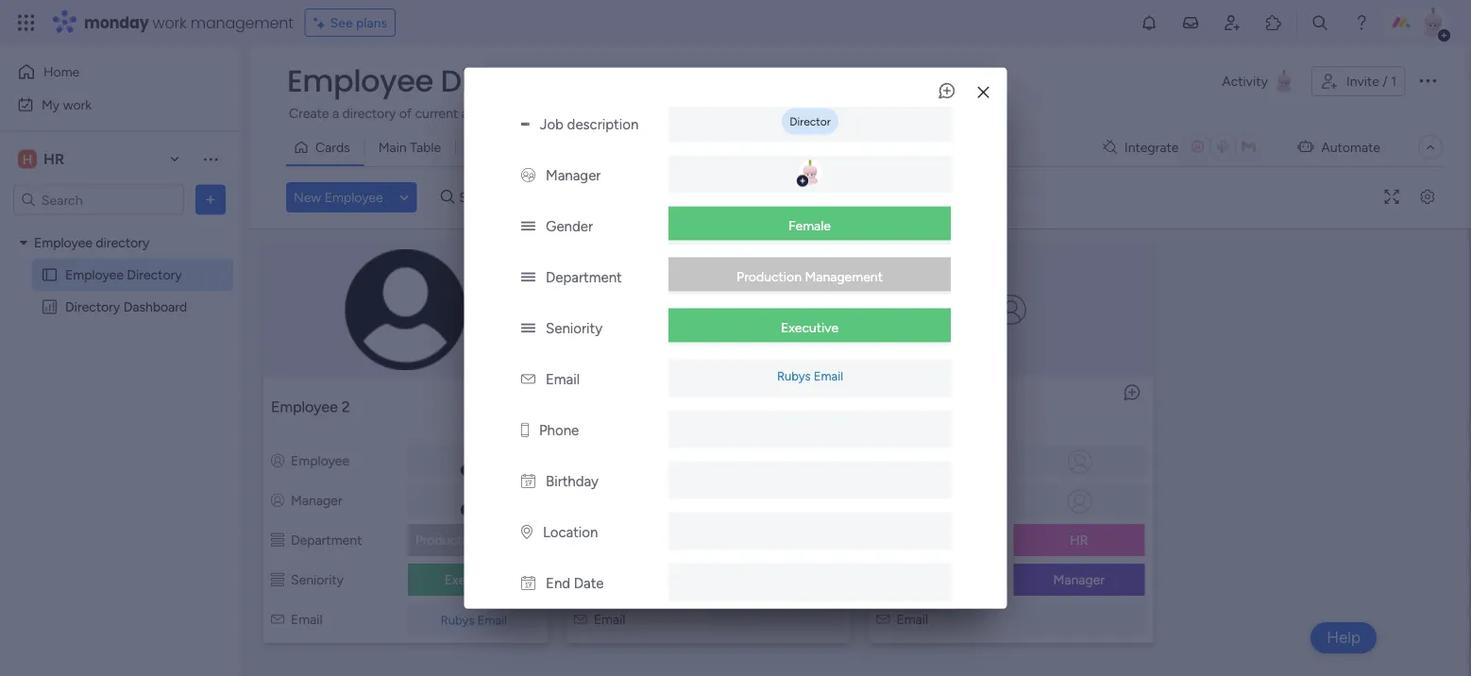 Task type: locate. For each thing, give the bounding box(es) containing it.
the right during
[[750, 105, 770, 121]]

directory dashboard
[[65, 299, 187, 315]]

0 horizontal spatial the
[[750, 105, 770, 121]]

show board description image
[[587, 72, 610, 91]]

v2 status outline image for mid-level
[[574, 532, 587, 548]]

production left v2 location column icon
[[415, 532, 480, 548]]

3
[[948, 398, 956, 416]]

1 vertical spatial dapulse person column image
[[574, 493, 587, 509]]

0 vertical spatial rubys email link
[[773, 368, 847, 384]]

work right my
[[63, 96, 92, 112]]

management up end on the bottom
[[484, 532, 562, 548]]

employee inside button
[[325, 189, 383, 205]]

1 horizontal spatial card cover image image
[[996, 295, 1026, 325]]

dapulse person column image
[[271, 453, 284, 469], [574, 493, 587, 509]]

rubys email
[[777, 368, 843, 384], [441, 613, 507, 628]]

manager for executive
[[291, 493, 342, 509]]

1 vertical spatial hr
[[1070, 532, 1088, 548]]

directory right a
[[342, 105, 396, 121]]

close image
[[978, 85, 989, 99]]

1 vertical spatial production
[[415, 532, 480, 548]]

0 horizontal spatial production
[[415, 532, 480, 548]]

autopilot image
[[1298, 134, 1314, 158]]

rubys inside dialog
[[777, 368, 810, 384]]

production management down female
[[736, 268, 882, 284]]

option
[[0, 226, 241, 229]]

1 horizontal spatial work
[[153, 12, 187, 33]]

main table button
[[364, 132, 455, 162]]

employee
[[287, 60, 433, 102], [325, 189, 383, 205], [34, 235, 93, 251], [65, 267, 124, 283], [271, 398, 338, 416], [877, 398, 944, 416], [291, 453, 349, 469], [897, 453, 955, 469]]

dialog
[[464, 68, 1007, 609]]

directory
[[342, 105, 396, 121], [96, 235, 149, 251]]

description
[[567, 115, 638, 132]]

employee directory up directory dashboard
[[65, 267, 182, 283]]

director
[[789, 114, 830, 128]]

0 horizontal spatial rubys email link
[[437, 613, 511, 628]]

0 horizontal spatial employee directory
[[65, 267, 182, 283]]

2 dapulse date column image from the top
[[521, 574, 535, 591]]

each
[[586, 105, 615, 121]]

1 horizontal spatial hr
[[1070, 532, 1088, 548]]

location
[[542, 523, 598, 540]]

monday work management
[[84, 12, 293, 33]]

1 horizontal spatial production
[[736, 268, 801, 284]]

0 vertical spatial directory
[[441, 60, 574, 102]]

cards
[[315, 139, 350, 155]]

manager for mid-level
[[594, 493, 645, 509]]

1 vertical spatial management
[[484, 532, 562, 548]]

of
[[399, 105, 412, 121]]

1 dapulse date column image from the top
[[521, 472, 535, 489]]

management inside row group
[[484, 532, 562, 548]]

more
[[887, 104, 918, 120]]

work for my
[[63, 96, 92, 112]]

1 horizontal spatial the
[[1178, 105, 1198, 121]]

recruitment
[[773, 105, 843, 121]]

1 v2 email column image from the left
[[271, 612, 284, 628]]

v2 email column image
[[271, 612, 284, 628], [574, 612, 587, 628]]

hired
[[676, 105, 706, 121]]

work
[[153, 12, 187, 33], [63, 96, 92, 112]]

invite
[[1347, 73, 1380, 89]]

executive
[[780, 319, 838, 335], [444, 572, 502, 588]]

production down female
[[736, 268, 801, 284]]

dapulse date column image
[[521, 472, 535, 489], [521, 574, 535, 591]]

management
[[805, 268, 882, 284], [484, 532, 562, 548]]

see left more
[[861, 104, 884, 120]]

gender
[[545, 217, 593, 234]]

public board image
[[41, 266, 59, 284]]

0 vertical spatial hr
[[43, 150, 64, 168]]

v2 status outline image
[[271, 532, 284, 548], [574, 532, 587, 548], [271, 572, 284, 588]]

current
[[415, 105, 458, 121]]

directory down search in workspace field
[[96, 235, 149, 251]]

the
[[750, 105, 770, 121], [1178, 105, 1198, 121]]

help image
[[1352, 13, 1371, 32]]

0 vertical spatial dapulse date column image
[[521, 472, 535, 489]]

0 vertical spatial management
[[805, 268, 882, 284]]

filter
[[640, 189, 669, 205]]

arrow down image
[[676, 186, 699, 209]]

v2 status image
[[521, 217, 535, 234], [521, 268, 535, 285]]

see plans button
[[305, 8, 396, 37]]

1 horizontal spatial dapulse person column image
[[574, 493, 587, 509]]

0 horizontal spatial management
[[484, 532, 562, 548]]

my work
[[42, 96, 92, 112]]

v2 status image for department
[[521, 268, 535, 285]]

directory up past
[[441, 60, 574, 102]]

activity
[[1222, 73, 1268, 89]]

manager
[[545, 166, 601, 183], [291, 493, 342, 509], [594, 493, 645, 509], [897, 493, 948, 509], [1053, 572, 1105, 588]]

0 horizontal spatial directory
[[96, 235, 149, 251]]

dapulse date column image left end on the bottom
[[521, 574, 535, 591]]

v2 status image left gender
[[521, 217, 535, 234]]

list box
[[0, 223, 241, 578]]

dialog containing job description
[[464, 68, 1007, 609]]

0 vertical spatial rubys email
[[777, 368, 843, 384]]

1 card cover image image from the left
[[693, 295, 724, 325]]

v2 email column image for executive
[[271, 612, 284, 628]]

production management inside row group
[[415, 532, 562, 548]]

1 horizontal spatial see
[[861, 104, 884, 120]]

0 vertical spatial dapulse person column image
[[271, 453, 284, 469]]

seniority
[[545, 319, 602, 336], [291, 572, 344, 588], [594, 572, 647, 588], [897, 572, 950, 588]]

inbox image
[[1181, 13, 1200, 32]]

automate
[[1322, 139, 1381, 155]]

2 horizontal spatial directory
[[441, 60, 574, 102]]

my work button
[[11, 89, 203, 119]]

production inside row group
[[415, 532, 480, 548]]

0 horizontal spatial v2 email column image
[[271, 612, 284, 628]]

0 horizontal spatial v2 email column image
[[521, 370, 535, 387]]

management for v2 status image corresponding to department
[[805, 268, 882, 284]]

using
[[1143, 105, 1175, 121]]

2 v2 email column image from the left
[[574, 612, 587, 628]]

1 horizontal spatial rubys
[[777, 368, 810, 384]]

see plans
[[330, 15, 387, 31]]

0 horizontal spatial executive
[[444, 572, 502, 588]]

new employee button
[[286, 182, 391, 212]]

1 vertical spatial directory
[[96, 235, 149, 251]]

1 vertical spatial see
[[861, 104, 884, 120]]

1 horizontal spatial v2 email column image
[[574, 612, 587, 628]]

a
[[332, 105, 339, 121]]

department
[[545, 268, 622, 285], [291, 532, 362, 548], [594, 532, 665, 548], [897, 532, 968, 548]]

invite / 1
[[1347, 73, 1397, 89]]

see left the plans
[[330, 15, 353, 31]]

dapulse person column image down employee 2
[[271, 453, 284, 469]]

new employee
[[294, 189, 383, 205]]

v2 status image up v2 status icon
[[521, 268, 535, 285]]

end date
[[545, 574, 604, 591]]

email for executive's v2 email column icon
[[291, 612, 323, 628]]

v2 dropdown column image
[[521, 115, 529, 132]]

directory up dashboard
[[127, 267, 182, 283]]

1 horizontal spatial directory
[[342, 105, 396, 121]]

0 vertical spatial see
[[330, 15, 353, 31]]

1 horizontal spatial rubys email
[[777, 368, 843, 384]]

1 vertical spatial dapulse date column image
[[521, 574, 535, 591]]

employee right new on the top left of the page
[[325, 189, 383, 205]]

1 horizontal spatial employee directory
[[287, 60, 574, 102]]

employee directory
[[287, 60, 574, 102], [65, 267, 182, 283]]

it
[[771, 532, 782, 548]]

1 vertical spatial employee directory
[[65, 267, 182, 283]]

production management up end on the bottom
[[415, 532, 562, 548]]

rubys email link for the left v2 email column image
[[773, 368, 847, 384]]

rubys email inside row group
[[441, 613, 507, 628]]

0 vertical spatial work
[[153, 12, 187, 33]]

work right monday
[[153, 12, 187, 33]]

email for bottommost v2 email column image
[[897, 612, 928, 628]]

0 horizontal spatial card cover image image
[[693, 295, 724, 325]]

0 vertical spatial directory
[[342, 105, 396, 121]]

v2 email column image
[[521, 370, 535, 387], [877, 612, 890, 628]]

directory right public dashboard image
[[65, 299, 120, 315]]

card cover image image for it
[[693, 295, 724, 325]]

2 v2 status image from the top
[[521, 268, 535, 285]]

1 horizontal spatial executive
[[780, 319, 838, 335]]

v2 location column image
[[521, 523, 532, 540]]

1 vertical spatial rubys email link
[[437, 613, 511, 628]]

1 vertical spatial work
[[63, 96, 92, 112]]

1 vertical spatial rubys email
[[441, 613, 507, 628]]

0 horizontal spatial work
[[63, 96, 92, 112]]

card cover image image for hr
[[996, 295, 1026, 325]]

1 vertical spatial v2 status image
[[521, 268, 535, 285]]

see inside button
[[330, 15, 353, 31]]

0 horizontal spatial rubys email
[[441, 613, 507, 628]]

be
[[1003, 105, 1018, 121]]

1 the from the left
[[750, 105, 770, 121]]

can
[[896, 105, 917, 121]]

email
[[813, 368, 843, 384], [545, 370, 579, 387], [291, 612, 323, 628], [594, 612, 626, 628], [897, 612, 928, 628], [477, 613, 507, 628]]

rubys
[[777, 368, 810, 384], [441, 613, 474, 628]]

list box containing employee directory
[[0, 223, 241, 578]]

1 vertical spatial rubys
[[441, 613, 474, 628]]

employee 3
[[877, 398, 956, 416]]

1 vertical spatial production management
[[415, 532, 562, 548]]

employee up public board icon
[[34, 235, 93, 251]]

0 vertical spatial production management
[[736, 268, 882, 284]]

collapse board header image
[[1423, 140, 1438, 155]]

0 horizontal spatial see
[[330, 15, 353, 31]]

Search field
[[455, 184, 511, 211]]

see more
[[861, 104, 918, 120]]

0 vertical spatial v2 email column image
[[521, 370, 535, 387]]

apps image
[[1265, 13, 1283, 32]]

1 horizontal spatial management
[[805, 268, 882, 284]]

1 v2 status image from the top
[[521, 217, 535, 234]]

v2 status outline image
[[574, 572, 587, 588]]

0 horizontal spatial rubys
[[441, 613, 474, 628]]

work for monday
[[153, 12, 187, 33]]

employee directory
[[34, 235, 149, 251]]

directory
[[441, 60, 574, 102], [127, 267, 182, 283], [65, 299, 120, 315]]

ruby anderson image
[[1419, 8, 1449, 38]]

2 card cover image image from the left
[[996, 295, 1026, 325]]

0 horizontal spatial hr
[[43, 150, 64, 168]]

job description
[[539, 115, 638, 132]]

dapulse person column image down birthday
[[574, 493, 587, 509]]

this
[[1081, 105, 1102, 121]]

0 horizontal spatial production management
[[415, 532, 562, 548]]

card cover image image
[[693, 295, 724, 325], [996, 295, 1026, 325]]

row group
[[254, 233, 1466, 656]]

employee down employee directory
[[65, 267, 124, 283]]

work inside my work button
[[63, 96, 92, 112]]

row group containing employee 2
[[254, 233, 1466, 656]]

0 vertical spatial production
[[736, 268, 801, 284]]

0 vertical spatial rubys
[[777, 368, 810, 384]]

help
[[1327, 628, 1361, 647]]

0 horizontal spatial dapulse person column image
[[271, 453, 284, 469]]

rubys email link inside row group
[[437, 613, 511, 628]]

home
[[43, 64, 80, 80]]

0 vertical spatial v2 status image
[[521, 217, 535, 234]]

employee directory up current
[[287, 60, 574, 102]]

rubys email for rubys email link in the row group
[[441, 613, 507, 628]]

1 horizontal spatial rubys email link
[[773, 368, 847, 384]]

0 horizontal spatial directory
[[65, 299, 120, 315]]

1 vertical spatial executive
[[444, 572, 502, 588]]

1
[[1391, 73, 1397, 89]]

invite / 1 button
[[1312, 66, 1405, 96]]

rubys for rubys email link associated with the left v2 email column image
[[777, 368, 810, 384]]

1 horizontal spatial directory
[[127, 267, 182, 283]]

dapulse integrations image
[[1103, 140, 1117, 154]]

rubys for rubys email link in the row group
[[441, 613, 474, 628]]

dapulse person column image
[[877, 453, 890, 469], [271, 493, 284, 509], [877, 493, 890, 509]]

dapulse date column image left birthday
[[521, 472, 535, 489]]

home button
[[11, 57, 203, 87]]

hr
[[43, 150, 64, 168], [1070, 532, 1088, 548]]

management down female
[[805, 268, 882, 284]]

rubys inside row group
[[441, 613, 474, 628]]

the right "using"
[[1178, 105, 1198, 121]]

1 horizontal spatial v2 email column image
[[877, 612, 890, 628]]

1 horizontal spatial production management
[[736, 268, 882, 284]]

production
[[736, 268, 801, 284], [415, 532, 480, 548]]



Task type: vqa. For each thing, say whether or not it's contained in the screenshot.
invite members "image"
yes



Task type: describe. For each thing, give the bounding box(es) containing it.
open full screen image
[[1377, 190, 1407, 204]]

rubys email for rubys email link associated with the left v2 email column image
[[777, 368, 843, 384]]

my
[[42, 96, 60, 112]]

2 vertical spatial directory
[[65, 299, 120, 315]]

job
[[539, 115, 563, 132]]

see more link
[[859, 103, 920, 122]]

dapulse person column image for employee 3
[[877, 493, 890, 509]]

/
[[1383, 73, 1388, 89]]

add to favorites image
[[619, 71, 638, 90]]

create a directory of current and past employees. each applicant hired during the recruitment process can automatically be moved to this board using the automation center.
[[289, 105, 1313, 121]]

v2 phone column image
[[521, 421, 528, 438]]

notifications image
[[1140, 13, 1159, 32]]

production management for v2 status image corresponding to department
[[736, 268, 882, 284]]

dapulse date column image for end date
[[521, 574, 535, 591]]

date
[[573, 574, 604, 591]]

new
[[294, 189, 321, 205]]

board
[[1106, 105, 1140, 121]]

employee 2
[[271, 398, 350, 416]]

phone
[[539, 421, 579, 438]]

employee down employee 2
[[291, 453, 349, 469]]

past
[[487, 105, 512, 121]]

center.
[[1272, 105, 1313, 121]]

sort button
[[704, 182, 771, 212]]

to
[[1065, 105, 1077, 121]]

employee down 'employee 3' on the bottom
[[897, 453, 955, 469]]

see for see plans
[[330, 15, 353, 31]]

manager for production management
[[545, 166, 601, 183]]

filter button
[[609, 182, 699, 212]]

2
[[342, 398, 350, 416]]

v2 email column image for mid-level
[[574, 612, 587, 628]]

create
[[289, 105, 329, 121]]

end
[[545, 574, 570, 591]]

monday
[[84, 12, 149, 33]]

automatically
[[920, 105, 1000, 121]]

hr inside workspace selection element
[[43, 150, 64, 168]]

during
[[709, 105, 747, 121]]

select product image
[[17, 13, 36, 32]]

0 vertical spatial employee directory
[[287, 60, 574, 102]]

management for v2 status outline icon related to executive
[[484, 532, 562, 548]]

level
[[777, 572, 803, 588]]

manager for manager
[[897, 493, 948, 509]]

rubys email link for executive's v2 email column icon
[[437, 613, 511, 628]]

public dashboard image
[[41, 298, 59, 316]]

0 vertical spatial executive
[[780, 319, 838, 335]]

table
[[410, 139, 441, 155]]

1 vertical spatial directory
[[127, 267, 182, 283]]

mid-
[[749, 572, 777, 588]]

plans
[[356, 15, 387, 31]]

directory inside list box
[[96, 235, 149, 251]]

h
[[22, 151, 32, 167]]

department for executive
[[291, 532, 362, 548]]

workspace image
[[18, 149, 37, 170]]

main
[[378, 139, 407, 155]]

dashboard
[[123, 299, 187, 315]]

management
[[191, 12, 293, 33]]

moved
[[1021, 105, 1062, 121]]

invite members image
[[1223, 13, 1242, 32]]

settings image
[[1413, 190, 1443, 204]]

caret down image
[[20, 236, 27, 249]]

main table
[[378, 139, 441, 155]]

Employee Directory field
[[282, 60, 579, 102]]

sort
[[735, 189, 760, 205]]

dapulse person column image for manager
[[574, 493, 587, 509]]

angle down image
[[400, 190, 409, 204]]

cards button
[[286, 132, 364, 162]]

1 vertical spatial v2 email column image
[[877, 612, 890, 628]]

v2 status image
[[521, 319, 535, 336]]

employee left 3
[[877, 398, 944, 416]]

see for see more
[[861, 104, 884, 120]]

search everything image
[[1311, 13, 1330, 32]]

v2 search image
[[441, 187, 455, 208]]

v2 multiple person column image
[[521, 166, 535, 183]]

employees.
[[516, 105, 582, 121]]

Search in workspace field
[[40, 189, 158, 211]]

help button
[[1311, 622, 1377, 654]]

female
[[788, 217, 831, 233]]

dapulse person column image for employee
[[271, 453, 284, 469]]

dapulse person column image for employee 2
[[271, 493, 284, 509]]

v2 status image for gender
[[521, 217, 535, 234]]

integrate
[[1125, 139, 1179, 155]]

add view image
[[467, 140, 474, 154]]

email for v2 email column icon related to mid-level
[[594, 612, 626, 628]]

employee directory inside list box
[[65, 267, 182, 283]]

email for the left v2 email column image
[[545, 370, 579, 387]]

employee left 2
[[271, 398, 338, 416]]

dapulse date column image for birthday
[[521, 472, 535, 489]]

v2 status outline image for executive
[[271, 532, 284, 548]]

2 the from the left
[[1178, 105, 1198, 121]]

mid-level
[[749, 572, 803, 588]]

applicant
[[618, 105, 673, 121]]

employee up a
[[287, 60, 433, 102]]

executive inside row group
[[444, 572, 502, 588]]

production management for v2 status outline icon related to executive
[[415, 532, 562, 548]]

workspace selection element
[[18, 148, 67, 170]]

and
[[461, 105, 483, 121]]

automation
[[1201, 105, 1269, 121]]

birthday
[[545, 472, 598, 489]]

process
[[846, 105, 892, 121]]

activity button
[[1215, 66, 1304, 96]]

department for mid-level
[[594, 532, 665, 548]]

hr inside row group
[[1070, 532, 1088, 548]]

department for manager
[[897, 532, 968, 548]]



